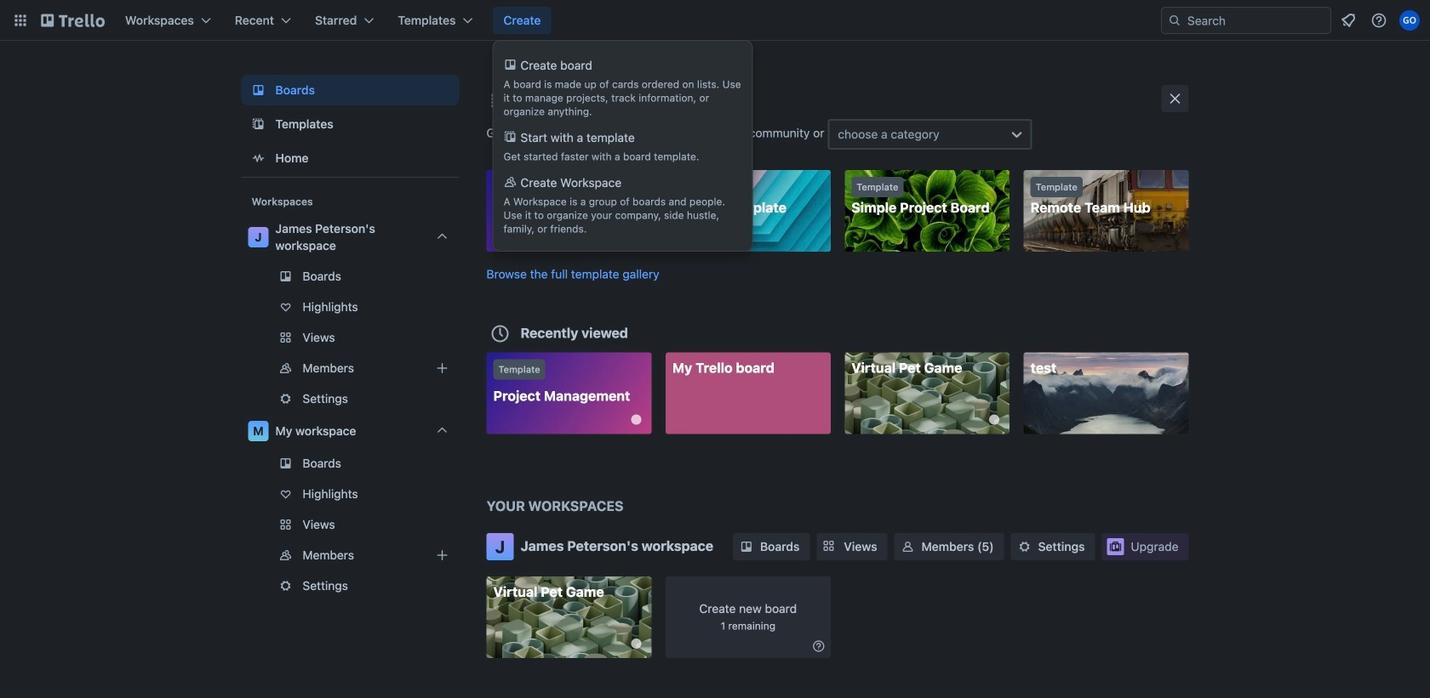 Task type: locate. For each thing, give the bounding box(es) containing it.
sm image
[[899, 539, 916, 556], [1016, 539, 1033, 556], [810, 638, 827, 656]]

1 horizontal spatial sm image
[[899, 539, 916, 556]]

0 notifications image
[[1338, 10, 1359, 31]]

add image
[[432, 546, 452, 566]]

primary element
[[0, 0, 1430, 41]]

template board image
[[248, 114, 269, 135]]

there is new activity on this board. image
[[631, 639, 641, 650]]

gary orlando (garyorlando) image
[[1400, 10, 1420, 31]]

open information menu image
[[1371, 12, 1388, 29]]



Task type: vqa. For each thing, say whether or not it's contained in the screenshot.
public button
no



Task type: describe. For each thing, give the bounding box(es) containing it.
search image
[[1168, 14, 1182, 27]]

home image
[[248, 148, 269, 169]]

0 horizontal spatial sm image
[[810, 638, 827, 656]]

Search field
[[1182, 8, 1331, 33]]

2 horizontal spatial sm image
[[1016, 539, 1033, 556]]

back to home image
[[41, 7, 105, 34]]

sm image
[[738, 539, 755, 556]]

add image
[[432, 358, 452, 379]]

board image
[[248, 80, 269, 100]]



